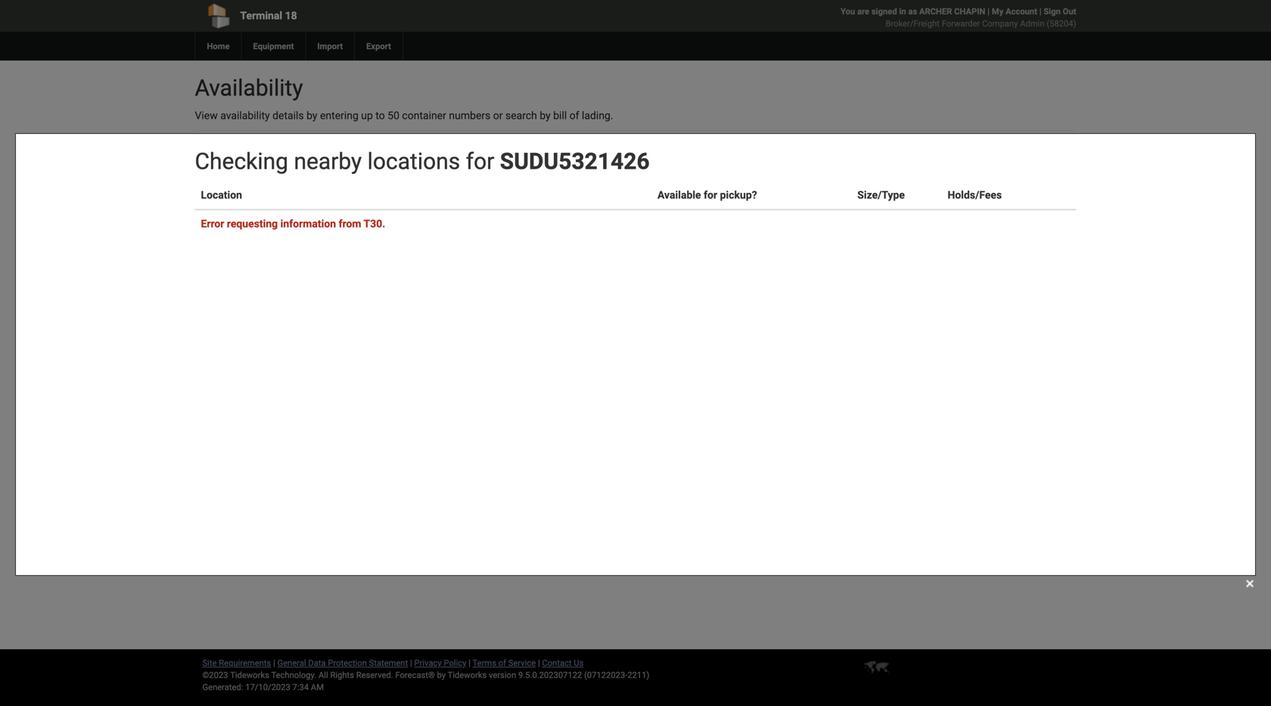 Task type: locate. For each thing, give the bounding box(es) containing it.
rights
[[330, 670, 354, 680]]

by
[[239, 156, 251, 168]]

0 horizontal spatial of
[[499, 658, 506, 668]]

2211)
[[628, 670, 650, 680]]

| up 9.5.0.202307122
[[538, 658, 540, 668]]

2 horizontal spatial by
[[540, 109, 551, 122]]

| left sign
[[1040, 6, 1042, 16]]

50
[[388, 109, 400, 122]]

import link
[[305, 32, 354, 61]]

Number text field
[[298, 173, 465, 246]]

by right details
[[307, 109, 317, 122]]

policy
[[444, 658, 467, 668]]

generated:
[[202, 682, 243, 692]]

statement
[[369, 658, 408, 668]]

view availability details by entering up to 50 container numbers or search by bill of lading.
[[195, 109, 613, 122]]

my
[[992, 6, 1004, 16]]

chapin
[[954, 6, 986, 16]]

| left my at the right top of the page
[[988, 6, 990, 16]]

1 vertical spatial of
[[499, 658, 506, 668]]

number
[[298, 156, 336, 168]]

(07122023-
[[584, 670, 628, 680]]

export
[[366, 41, 391, 51]]

terminal 18 link
[[195, 0, 549, 32]]

of
[[570, 109, 579, 122], [499, 658, 506, 668]]

©2023 tideworks
[[202, 670, 269, 680]]

of up version
[[499, 658, 506, 668]]

18
[[285, 9, 297, 22]]

numbers
[[449, 109, 491, 122]]

import
[[317, 41, 343, 51]]

of right "bill"
[[570, 109, 579, 122]]

up
[[361, 109, 373, 122]]

1 horizontal spatial by
[[437, 670, 446, 680]]

9.5.0.202307122
[[518, 670, 582, 680]]

equipment link
[[241, 32, 305, 61]]

data
[[308, 658, 326, 668]]

by down privacy policy link
[[437, 670, 446, 680]]

admin
[[1020, 19, 1045, 28]]

broker/freight
[[886, 19, 940, 28]]

home
[[207, 41, 230, 51]]

terms of service link
[[473, 658, 536, 668]]

bill
[[553, 109, 567, 122]]

|
[[988, 6, 990, 16], [1040, 6, 1042, 16], [273, 658, 275, 668], [410, 658, 412, 668], [469, 658, 471, 668], [538, 658, 540, 668]]

| up tideworks
[[469, 658, 471, 668]]

are
[[857, 6, 870, 16]]

as
[[908, 6, 917, 16]]

home link
[[195, 32, 241, 61]]

search by
[[203, 156, 251, 168]]

sign
[[1044, 6, 1061, 16]]

sign out link
[[1044, 6, 1077, 16]]

my account link
[[992, 6, 1038, 16]]

reserved.
[[356, 670, 393, 680]]

forwarder
[[942, 19, 980, 28]]

privacy policy link
[[414, 658, 467, 668]]

export link
[[354, 32, 403, 61]]

archer
[[920, 6, 952, 16]]

terms
[[473, 658, 496, 668]]

0 vertical spatial of
[[570, 109, 579, 122]]

availability
[[220, 109, 270, 122]]

terminal
[[240, 9, 282, 22]]

1 horizontal spatial of
[[570, 109, 579, 122]]

signed
[[872, 6, 897, 16]]

search
[[506, 109, 537, 122]]

site requirements link
[[202, 658, 271, 668]]

account
[[1006, 6, 1038, 16]]

show list image
[[454, 157, 465, 168]]

by
[[307, 109, 317, 122], [540, 109, 551, 122], [437, 670, 446, 680]]

by left "bill"
[[540, 109, 551, 122]]

search
[[203, 156, 236, 168]]



Task type: describe. For each thing, give the bounding box(es) containing it.
service
[[508, 658, 536, 668]]

site
[[202, 658, 217, 668]]

of inside 'site requirements | general data protection statement | privacy policy | terms of service | contact us ©2023 tideworks technology. all rights reserved. forecast® by tideworks version 9.5.0.202307122 (07122023-2211) generated: 17/10/2023 7:34 am'
[[499, 658, 506, 668]]

7:34
[[293, 682, 309, 692]]

lading.
[[582, 109, 613, 122]]

am
[[311, 682, 324, 692]]

equipment
[[253, 41, 294, 51]]

site requirements | general data protection statement | privacy policy | terms of service | contact us ©2023 tideworks technology. all rights reserved. forecast® by tideworks version 9.5.0.202307122 (07122023-2211) generated: 17/10/2023 7:34 am
[[202, 658, 650, 692]]

to
[[376, 109, 385, 122]]

entering
[[320, 109, 359, 122]]

| up "forecast®"
[[410, 658, 412, 668]]

| left general
[[273, 658, 275, 668]]

you
[[841, 6, 855, 16]]

details
[[273, 109, 304, 122]]

company
[[982, 19, 1018, 28]]

technology.
[[271, 670, 316, 680]]

version
[[489, 670, 516, 680]]

terminal 18
[[240, 9, 297, 22]]

tideworks
[[448, 670, 487, 680]]

or
[[493, 109, 503, 122]]

general data protection statement link
[[277, 658, 408, 668]]

availability
[[195, 75, 303, 101]]

contact
[[542, 658, 572, 668]]

0 horizontal spatial by
[[307, 109, 317, 122]]

out
[[1063, 6, 1077, 16]]

view
[[195, 109, 218, 122]]

privacy
[[414, 658, 442, 668]]

17/10/2023
[[245, 682, 290, 692]]

all
[[319, 670, 328, 680]]

contact us link
[[542, 658, 584, 668]]

general
[[277, 658, 306, 668]]

requirements
[[219, 658, 271, 668]]

(58204)
[[1047, 19, 1077, 28]]

in
[[899, 6, 906, 16]]

container
[[402, 109, 446, 122]]

protection
[[328, 658, 367, 668]]

us
[[574, 658, 584, 668]]

forecast®
[[395, 670, 435, 680]]

by inside 'site requirements | general data protection statement | privacy policy | terms of service | contact us ©2023 tideworks technology. all rights reserved. forecast® by tideworks version 9.5.0.202307122 (07122023-2211) generated: 17/10/2023 7:34 am'
[[437, 670, 446, 680]]

you are signed in as archer chapin | my account | sign out broker/freight forwarder company admin (58204)
[[841, 6, 1077, 28]]



Task type: vqa. For each thing, say whether or not it's contained in the screenshot.
PAID
no



